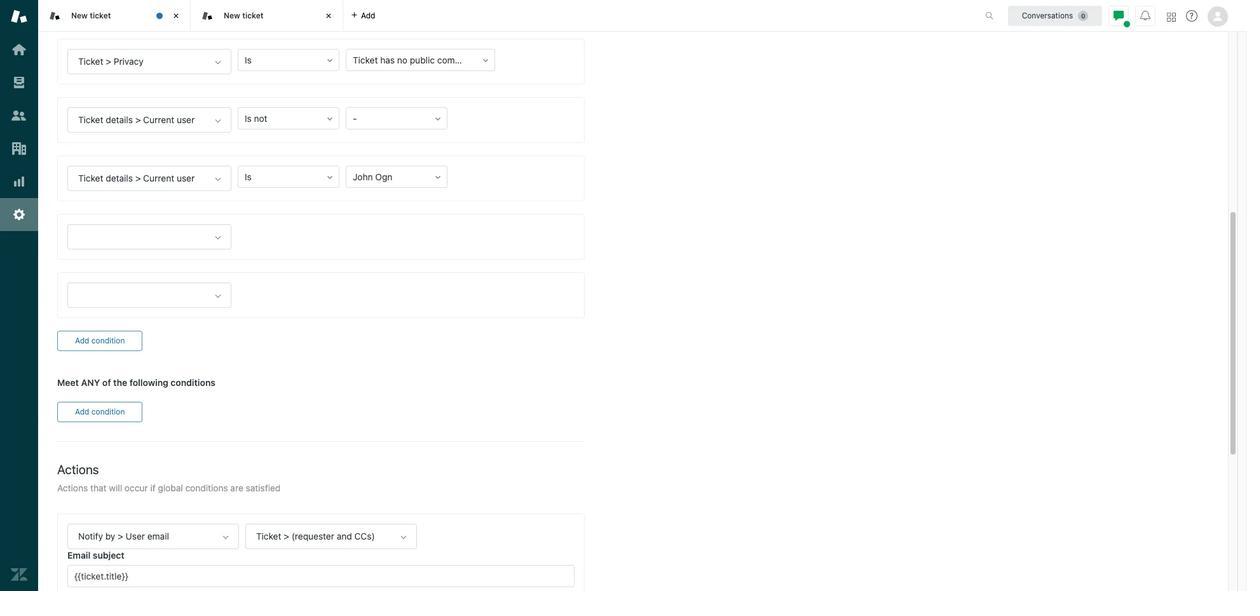 Task type: describe. For each thing, give the bounding box(es) containing it.
organizations image
[[11, 140, 27, 157]]

add button
[[343, 0, 383, 31]]

2 new ticket tab from the left
[[191, 0, 343, 32]]

new for second new ticket tab from the right
[[71, 11, 88, 20]]

close image
[[170, 10, 182, 22]]

zendesk products image
[[1167, 12, 1176, 21]]

1 new ticket tab from the left
[[38, 0, 191, 32]]

admin image
[[11, 207, 27, 223]]

2 new ticket from the left
[[224, 11, 263, 20]]

1 new ticket from the left
[[71, 11, 111, 20]]



Task type: vqa. For each thing, say whether or not it's contained in the screenshot.
Internal Note popup button
no



Task type: locate. For each thing, give the bounding box(es) containing it.
2 new from the left
[[224, 11, 240, 20]]

2 ticket from the left
[[242, 11, 263, 20]]

views image
[[11, 74, 27, 91]]

0 horizontal spatial new
[[71, 11, 88, 20]]

close image
[[322, 10, 335, 22]]

new
[[71, 11, 88, 20], [224, 11, 240, 20]]

ticket for second new ticket tab from the right
[[90, 11, 111, 20]]

new ticket tab
[[38, 0, 191, 32], [191, 0, 343, 32]]

button displays agent's chat status as online. image
[[1114, 10, 1124, 21]]

zendesk support image
[[11, 8, 27, 25]]

new right zendesk support image
[[71, 11, 88, 20]]

conversations
[[1022, 10, 1073, 20]]

1 horizontal spatial new ticket
[[224, 11, 263, 20]]

0 horizontal spatial new ticket
[[71, 11, 111, 20]]

ticket for 2nd new ticket tab from the left
[[242, 11, 263, 20]]

ticket
[[90, 11, 111, 20], [242, 11, 263, 20]]

get started image
[[11, 41, 27, 58]]

customers image
[[11, 107, 27, 124]]

new ticket
[[71, 11, 111, 20], [224, 11, 263, 20]]

get help image
[[1186, 10, 1198, 22]]

reporting image
[[11, 174, 27, 190]]

1 horizontal spatial new
[[224, 11, 240, 20]]

add
[[361, 10, 375, 20]]

notifications image
[[1140, 10, 1151, 21]]

zendesk image
[[11, 567, 27, 584]]

conversations button
[[1008, 5, 1102, 26]]

1 horizontal spatial ticket
[[242, 11, 263, 20]]

0 horizontal spatial ticket
[[90, 11, 111, 20]]

new right close icon
[[224, 11, 240, 20]]

main element
[[0, 0, 38, 592]]

1 ticket from the left
[[90, 11, 111, 20]]

1 new from the left
[[71, 11, 88, 20]]

new for 2nd new ticket tab from the left
[[224, 11, 240, 20]]

tabs tab list
[[38, 0, 972, 32]]



